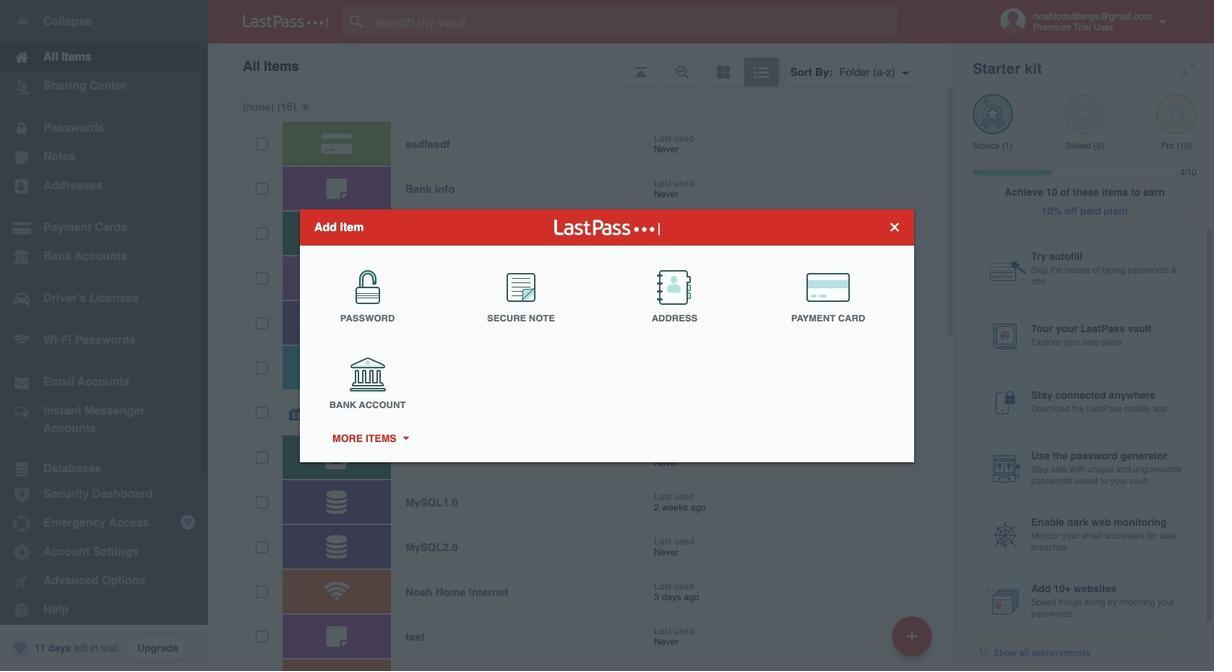 Task type: locate. For each thing, give the bounding box(es) containing it.
search my vault text field
[[343, 6, 920, 38]]

dialog
[[300, 209, 914, 462]]

caret right image
[[401, 437, 411, 440]]

new item image
[[907, 631, 917, 641]]

lastpass image
[[243, 15, 328, 28]]

vault options navigation
[[208, 43, 956, 87]]

main navigation navigation
[[0, 0, 208, 671]]



Task type: vqa. For each thing, say whether or not it's contained in the screenshot.
Search search box at the top of the page
yes



Task type: describe. For each thing, give the bounding box(es) containing it.
new item navigation
[[887, 612, 941, 671]]

Search search field
[[343, 6, 920, 38]]



